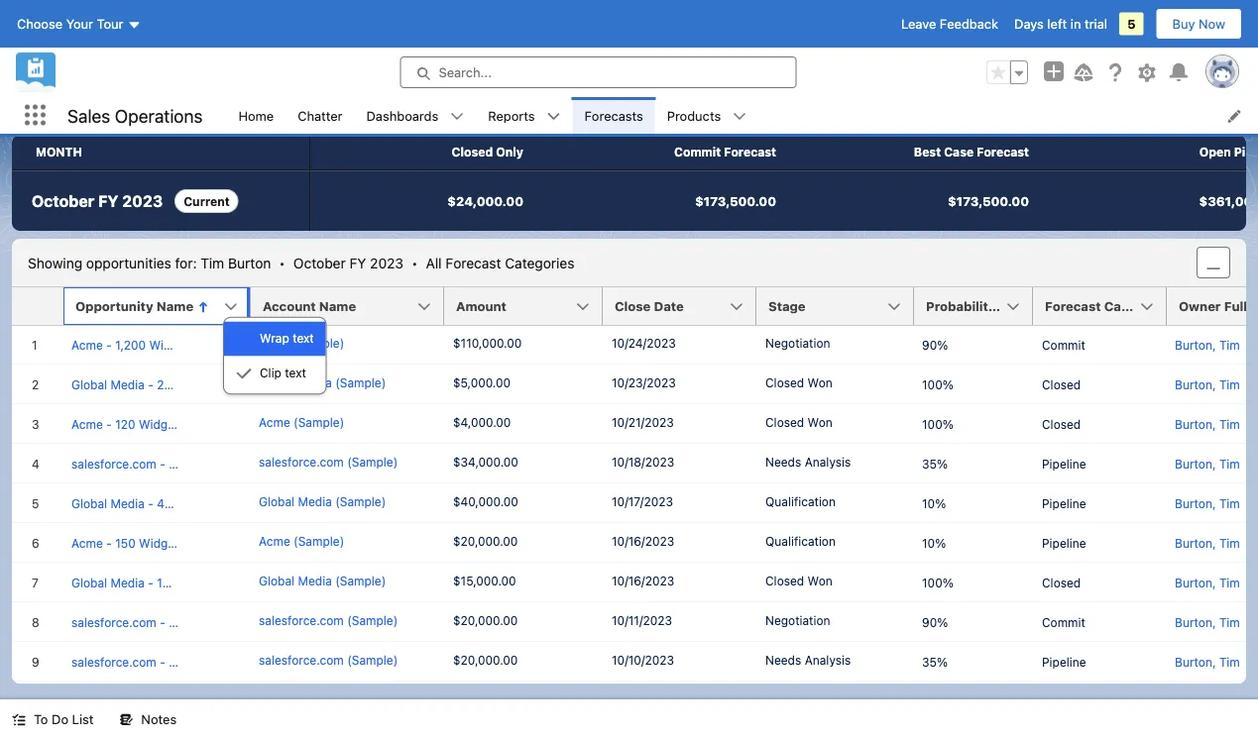 Task type: describe. For each thing, give the bounding box(es) containing it.
won for 10/21/2023
[[808, 416, 833, 429]]

10/10/2023
[[612, 654, 675, 668]]

feedback
[[940, 16, 999, 31]]

text default image inside notes button
[[119, 714, 133, 728]]

10/18/2023
[[612, 455, 675, 469]]

in
[[1071, 16, 1082, 31]]

forecast down products list item
[[724, 145, 777, 159]]

account name button
[[251, 288, 444, 325]]

0 vertical spatial commit
[[675, 145, 721, 159]]

products list item
[[655, 97, 759, 134]]

best case forecast
[[914, 145, 1030, 159]]

close date button
[[603, 288, 757, 325]]

choose your tour
[[17, 16, 123, 31]]

needs analysis for 10/18/2023
[[766, 455, 851, 469]]

stage cell
[[757, 288, 926, 326]]

notes
[[141, 713, 177, 728]]

home
[[238, 108, 274, 123]]

month
[[36, 145, 82, 159]]

0 horizontal spatial 10/23/2023
[[612, 376, 676, 390]]

showing
[[28, 255, 82, 271]]

products
[[667, 108, 721, 123]]

clip text
[[260, 366, 306, 380]]

text default image inside october fy 2023 button
[[1109, 75, 1125, 91]]

3 cell from the left
[[444, 682, 603, 722]]

close date
[[615, 299, 684, 314]]

for:
[[175, 255, 197, 271]]

row number image
[[12, 288, 63, 325]]

at
[[1161, 101, 1172, 116]]

$4,000.00
[[453, 416, 511, 429]]

2 cell from the left
[[251, 682, 444, 722]]

10/16/2023 for qualification
[[612, 535, 675, 548]]

reports
[[488, 108, 535, 123]]

opportunity name
[[75, 299, 194, 314]]

fy inside october fy 2023 button
[[1046, 76, 1062, 91]]

close date cell
[[603, 288, 769, 326]]

7 cell from the left
[[1033, 682, 1167, 722]]

n
[[1251, 299, 1259, 314]]

closed won for 10/16/2023
[[766, 574, 833, 588]]

last
[[1006, 101, 1031, 116]]

october fy 2023 inside row
[[32, 192, 163, 211]]

100% for 10/16/2023
[[922, 576, 954, 590]]

1 $173,500.00 button from the left
[[563, 172, 816, 231]]

2023 inside button
[[1065, 76, 1097, 91]]

negotiation for 10/24/2023
[[766, 336, 831, 350]]

$20,000.00 for 10/11/2023
[[453, 614, 518, 628]]

buy now button
[[1156, 8, 1243, 40]]

opportunity
[[75, 299, 153, 314]]

search...
[[439, 65, 492, 80]]

(%)
[[1000, 299, 1024, 314]]

opportunities
[[86, 255, 171, 271]]

owner
[[1179, 299, 1221, 314]]

sales
[[67, 105, 110, 126]]

$24,000.00 button
[[310, 172, 563, 231]]

analysis for 10/18/2023
[[805, 455, 851, 469]]

negotiation for 10/11/2023
[[766, 614, 831, 628]]

open pipe
[[1200, 145, 1259, 159]]

$361,000
[[1200, 194, 1259, 209]]

2 vertical spatial october
[[293, 255, 346, 271]]

35% for 10/18/2023
[[922, 457, 948, 471]]

products link
[[655, 97, 733, 134]]

forecast category button
[[1033, 288, 1167, 325]]

1 cell from the left
[[12, 682, 63, 722]]

tour
[[97, 16, 123, 31]]

to do list button
[[0, 700, 106, 740]]

leave
[[902, 16, 937, 31]]

owner full n
[[1179, 299, 1259, 314]]

8 cell from the left
[[1167, 682, 1259, 722]]

name for account name
[[319, 299, 356, 314]]

commit for 10/11/2023
[[1042, 616, 1086, 630]]

close
[[615, 299, 651, 314]]

needs for 10/18/2023
[[766, 455, 802, 469]]

10% for 10/17/2023
[[922, 497, 946, 511]]

choose
[[17, 16, 63, 31]]

current
[[184, 194, 230, 208]]

probability (%)
[[926, 299, 1024, 314]]

qualification for 10/16/2023
[[766, 535, 836, 548]]

pipeline for 10/17/2023
[[1042, 497, 1087, 511]]

2 • from the left
[[412, 255, 418, 271]]

10/17/2023
[[612, 495, 674, 509]]

closed won for 10/23/2023
[[766, 376, 833, 390]]

$20,000.00 for 10/16/2023
[[453, 535, 518, 548]]

updated
[[1035, 101, 1085, 116]]

10/11/2023
[[612, 614, 673, 628]]

needs analysis for 10/10/2023
[[766, 654, 851, 668]]

to
[[34, 713, 48, 728]]

probability
[[926, 299, 996, 314]]

1 • from the left
[[279, 255, 285, 271]]

$173,500.00 for first $173,500.00 button from right
[[948, 194, 1030, 209]]

trial
[[1085, 16, 1108, 31]]

all
[[426, 255, 442, 271]]

best
[[914, 145, 941, 159]]

90% for 10/11/2023
[[922, 616, 948, 630]]

$5,000.00
[[453, 376, 511, 390]]

5
[[1128, 16, 1136, 31]]

0 vertical spatial 10/23/2023
[[1088, 101, 1157, 116]]

opportunity name button
[[63, 288, 251, 325]]

closed only
[[452, 145, 524, 159]]

10/21/2023
[[612, 416, 674, 429]]

october fy 2023 inside button
[[994, 76, 1097, 91]]

text default image inside dashboards list item
[[451, 110, 464, 124]]

1 horizontal spatial fy
[[350, 255, 366, 271]]

$361,000 button
[[1069, 172, 1259, 231]]

text default image up 03:46
[[1176, 77, 1190, 91]]

buy
[[1173, 16, 1196, 31]]

tim burton button
[[87, 89, 215, 113]]

forecasts
[[585, 108, 643, 123]]

account
[[263, 299, 316, 314]]

row number cell
[[12, 288, 63, 326]]

probability (%) button
[[914, 288, 1033, 325]]

menu inside opportunity name cell
[[224, 322, 326, 390]]

text default image inside "reports" list item
[[547, 110, 561, 124]]

fy inside october fy 2023 row
[[98, 192, 118, 211]]

stage button
[[757, 288, 914, 325]]

text default image inside products list item
[[733, 110, 747, 124]]

text default image inside opportunity name button
[[198, 302, 209, 313]]

sales operations
[[67, 105, 203, 126]]

$110,000.00
[[453, 336, 522, 350]]

october fy 2023 row
[[12, 171, 1259, 231]]

buy now
[[1173, 16, 1226, 31]]

categories
[[505, 255, 575, 271]]

$15,000.00
[[453, 574, 516, 588]]

owner full n button
[[1167, 288, 1259, 325]]

chatter link
[[286, 97, 355, 134]]

100% for 10/21/2023
[[922, 418, 954, 431]]



Task type: vqa. For each thing, say whether or not it's contained in the screenshot.
Delete
no



Task type: locate. For each thing, give the bounding box(es) containing it.
1 horizontal spatial name
[[319, 299, 356, 314]]

menu
[[224, 322, 326, 390]]

forecast category cell
[[1033, 288, 1179, 326]]

2 closed won from the top
[[766, 416, 833, 429]]

commit for 10/24/2023
[[1042, 338, 1086, 352]]

october fy 2023 button
[[977, 67, 1142, 99]]

text default image
[[451, 110, 464, 124], [547, 110, 561, 124], [198, 302, 209, 313], [236, 366, 252, 382], [12, 714, 26, 728]]

october down month
[[32, 192, 95, 211]]

burton inside "button"
[[124, 90, 183, 111]]

0 vertical spatial 90%
[[922, 338, 948, 352]]

2023 left all
[[370, 255, 404, 271]]

left
[[1048, 16, 1067, 31]]

days
[[1015, 16, 1044, 31]]

pipeline for 10/18/2023
[[1042, 457, 1087, 471]]

fy up opportunities
[[98, 192, 118, 211]]

10/16/2023 up 10/11/2023
[[612, 574, 675, 588]]

forecast
[[724, 145, 777, 159], [977, 145, 1030, 159], [446, 255, 501, 271], [1045, 299, 1101, 314]]

2 horizontal spatial october
[[994, 76, 1043, 91]]

account name
[[263, 299, 356, 314]]

0 vertical spatial 10/16/2023
[[612, 535, 675, 548]]

1 horizontal spatial •
[[412, 255, 418, 271]]

$173,500.00 button
[[563, 172, 816, 231], [816, 172, 1069, 231]]

wrap
[[260, 332, 289, 346]]

closed won
[[766, 376, 833, 390], [766, 416, 833, 429], [766, 574, 833, 588]]

$173,500.00 down "commit forecast" at the top of the page
[[695, 194, 777, 209]]

october fy 2023
[[994, 76, 1097, 91], [32, 192, 163, 211]]

pipe
[[1235, 145, 1259, 159]]

0 vertical spatial october fy 2023
[[994, 76, 1097, 91]]

2 vertical spatial $20,000.00
[[453, 654, 518, 668]]

1 90% from the top
[[922, 338, 948, 352]]

status
[[28, 255, 575, 271]]

text default image up last updated 10/23/2023 at 03:46 pm on the right top
[[1109, 75, 1125, 91]]

6 cell from the left
[[914, 682, 1033, 722]]

probability (%) cell
[[914, 288, 1045, 326]]

forecast right the case
[[977, 145, 1030, 159]]

35% for 10/10/2023
[[922, 656, 948, 669]]

negotiation
[[766, 336, 831, 350], [766, 614, 831, 628]]

text for wrap text
[[293, 332, 314, 346]]

1 vertical spatial needs analysis
[[766, 654, 851, 668]]

0 horizontal spatial •
[[279, 255, 285, 271]]

1 vertical spatial analysis
[[805, 654, 851, 668]]

text default image left notes
[[119, 714, 133, 728]]

2023 inside row
[[122, 192, 163, 211]]

october up account name
[[293, 255, 346, 271]]

$20,000.00
[[453, 535, 518, 548], [453, 614, 518, 628], [453, 654, 518, 668]]

text default image right opportunity name
[[198, 302, 209, 313]]

1 vertical spatial 10%
[[922, 537, 946, 550]]

2 won from the top
[[808, 416, 833, 429]]

10/24/2023
[[612, 336, 676, 350]]

name right account
[[319, 299, 356, 314]]

name for opportunity name
[[157, 299, 194, 314]]

text default image inside to do list button
[[12, 714, 26, 728]]

90% for 10/24/2023
[[922, 338, 948, 352]]

category
[[1105, 299, 1164, 314]]

2 $20,000.00 from the top
[[453, 614, 518, 628]]

0 horizontal spatial name
[[157, 299, 194, 314]]

choose your tour button
[[16, 8, 142, 40]]

october inside row
[[32, 192, 95, 211]]

2 analysis from the top
[[805, 654, 851, 668]]

closed
[[452, 145, 493, 159], [766, 376, 805, 390], [1042, 378, 1081, 392], [766, 416, 805, 429], [1042, 418, 1081, 431], [766, 574, 805, 588], [1042, 576, 1081, 590]]

1 vertical spatial burton
[[228, 255, 271, 271]]

won for 10/16/2023
[[808, 574, 833, 588]]

menu containing wrap text
[[224, 322, 326, 390]]

0 vertical spatial needs
[[766, 455, 802, 469]]

0 vertical spatial text
[[293, 332, 314, 346]]

amount
[[456, 299, 507, 314]]

2 vertical spatial 100%
[[922, 576, 954, 590]]

1 vertical spatial won
[[808, 416, 833, 429]]

100%
[[922, 378, 954, 392], [922, 418, 954, 431], [922, 576, 954, 590]]

reports link
[[476, 97, 547, 134]]

1 100% from the top
[[922, 378, 954, 392]]

forecast left category
[[1045, 299, 1101, 314]]

grid containing opportunity name
[[12, 288, 1259, 740]]

1 closed won from the top
[[766, 376, 833, 390]]

2 $173,500.00 from the left
[[948, 194, 1030, 209]]

tim burton
[[88, 90, 183, 111]]

•
[[279, 255, 285, 271], [412, 255, 418, 271]]

cell
[[12, 682, 63, 722], [251, 682, 444, 722], [444, 682, 603, 722], [603, 682, 757, 722], [757, 682, 914, 722], [914, 682, 1033, 722], [1033, 682, 1167, 722], [1167, 682, 1259, 722]]

1 won from the top
[[808, 376, 833, 390]]

5 cell from the left
[[757, 682, 914, 722]]

1 horizontal spatial 10/23/2023
[[1088, 101, 1157, 116]]

0 vertical spatial won
[[808, 376, 833, 390]]

only
[[496, 145, 524, 159]]

1 name from the left
[[157, 299, 194, 314]]

0 horizontal spatial 2023
[[122, 192, 163, 211]]

home link
[[227, 97, 286, 134]]

10% for 10/16/2023
[[922, 537, 946, 550]]

0 horizontal spatial burton
[[124, 90, 183, 111]]

0 horizontal spatial fy
[[98, 192, 118, 211]]

october fy 2023 up updated
[[994, 76, 1097, 91]]

• up account
[[279, 255, 285, 271]]

1 vertical spatial 2023
[[122, 192, 163, 211]]

1 $173,500.00 from the left
[[695, 194, 777, 209]]

last updated 10/23/2023 at 03:46 pm
[[1006, 101, 1235, 116]]

text default image
[[1109, 75, 1125, 91], [1176, 77, 1190, 91], [733, 110, 747, 124], [119, 714, 133, 728]]

fy up updated
[[1046, 76, 1062, 91]]

do
[[52, 713, 68, 728]]

account name cell
[[251, 288, 456, 326]]

1 vertical spatial fy
[[98, 192, 118, 211]]

operations
[[115, 105, 203, 126]]

2 $173,500.00 button from the left
[[816, 172, 1069, 231]]

$40,000.00
[[453, 495, 519, 509]]

name down for: on the left of the page
[[157, 299, 194, 314]]

2 vertical spatial won
[[808, 574, 833, 588]]

1 vertical spatial text
[[285, 366, 306, 380]]

0 vertical spatial 10%
[[922, 497, 946, 511]]

90%
[[922, 338, 948, 352], [922, 616, 948, 630]]

amount button
[[444, 288, 603, 325]]

1 vertical spatial tim
[[201, 255, 224, 271]]

1 negotiation from the top
[[766, 336, 831, 350]]

2 vertical spatial commit
[[1042, 616, 1086, 630]]

won for 10/23/2023
[[808, 376, 833, 390]]

2 qualification from the top
[[766, 535, 836, 548]]

status containing showing opportunities for: tim burton
[[28, 255, 575, 271]]

1 pipeline from the top
[[1042, 457, 1087, 471]]

text for clip text
[[285, 366, 306, 380]]

pm
[[1216, 101, 1235, 116]]

10/23/2023 down 10/24/2023
[[612, 376, 676, 390]]

clip
[[260, 366, 282, 380]]

2 90% from the top
[[922, 616, 948, 630]]

1 vertical spatial needs
[[766, 654, 802, 668]]

text
[[293, 332, 314, 346], [285, 366, 306, 380]]

dashboards link
[[355, 97, 451, 134]]

group
[[987, 61, 1029, 84]]

1 vertical spatial 90%
[[922, 616, 948, 630]]

2 horizontal spatial 2023
[[1065, 76, 1097, 91]]

case
[[944, 145, 974, 159]]

1 horizontal spatial tim
[[201, 255, 224, 271]]

2 vertical spatial fy
[[350, 255, 366, 271]]

1 horizontal spatial october
[[293, 255, 346, 271]]

1 vertical spatial 100%
[[922, 418, 954, 431]]

$173,500.00 for 1st $173,500.00 button from the left
[[695, 194, 777, 209]]

1 vertical spatial closed won
[[766, 416, 833, 429]]

2 10/16/2023 from the top
[[612, 574, 675, 588]]

1 analysis from the top
[[805, 455, 851, 469]]

0 vertical spatial closed won
[[766, 376, 833, 390]]

0 vertical spatial $20,000.00
[[453, 535, 518, 548]]

10/16/2023 down '10/17/2023'
[[612, 535, 675, 548]]

0 horizontal spatial october
[[32, 192, 95, 211]]

closed won for 10/21/2023
[[766, 416, 833, 429]]

text default image up "commit forecast" at the top of the page
[[733, 110, 747, 124]]

3 $20,000.00 from the top
[[453, 654, 518, 668]]

0 vertical spatial october
[[994, 76, 1043, 91]]

2 needs analysis from the top
[[766, 654, 851, 668]]

text default image left "clip"
[[236, 366, 252, 382]]

wrap text
[[260, 332, 314, 346]]

35%
[[922, 457, 948, 471], [922, 656, 948, 669]]

2023 up opportunities
[[122, 192, 163, 211]]

1 horizontal spatial 2023
[[370, 255, 404, 271]]

text right "wrap"
[[293, 332, 314, 346]]

100% for 10/23/2023
[[922, 378, 954, 392]]

1 vertical spatial 35%
[[922, 656, 948, 669]]

1 vertical spatial qualification
[[766, 535, 836, 548]]

0 vertical spatial 35%
[[922, 457, 948, 471]]

1 horizontal spatial october fy 2023
[[994, 76, 1097, 91]]

1 vertical spatial 10/23/2023
[[612, 376, 676, 390]]

burton right sales
[[124, 90, 183, 111]]

1 vertical spatial negotiation
[[766, 614, 831, 628]]

october inside button
[[994, 76, 1043, 91]]

1 horizontal spatial $173,500.00
[[948, 194, 1030, 209]]

pipeline
[[1042, 457, 1087, 471], [1042, 497, 1087, 511], [1042, 537, 1087, 550], [1042, 656, 1087, 669]]

text default image right reports
[[547, 110, 561, 124]]

1 10% from the top
[[922, 497, 946, 511]]

10/23/2023 left 'at'
[[1088, 101, 1157, 116]]

dashboards list item
[[355, 97, 476, 134]]

1 vertical spatial $20,000.00
[[453, 614, 518, 628]]

2 needs from the top
[[766, 654, 802, 668]]

list
[[227, 97, 1259, 134]]

1 needs from the top
[[766, 455, 802, 469]]

0 horizontal spatial october fy 2023
[[32, 192, 163, 211]]

2 negotiation from the top
[[766, 614, 831, 628]]

2 pipeline from the top
[[1042, 497, 1087, 511]]

0 horizontal spatial tim
[[88, 90, 120, 111]]

2 horizontal spatial fy
[[1046, 76, 1062, 91]]

forecast inside button
[[1045, 299, 1101, 314]]

notes button
[[108, 700, 189, 740]]

search... button
[[400, 57, 797, 88]]

fy up account name cell
[[350, 255, 366, 271]]

1 horizontal spatial burton
[[228, 255, 271, 271]]

list containing home
[[227, 97, 1259, 134]]

days left in trial
[[1015, 16, 1108, 31]]

$173,500.00 down best case forecast
[[948, 194, 1030, 209]]

october fy 2023 down month
[[32, 192, 163, 211]]

1 vertical spatial october
[[32, 192, 95, 211]]

burton up account
[[228, 255, 271, 271]]

2023 up updated
[[1065, 76, 1097, 91]]

1 vertical spatial october fy 2023
[[32, 192, 163, 211]]

to do list
[[34, 713, 94, 728]]

chatter
[[298, 108, 343, 123]]

0 vertical spatial negotiation
[[766, 336, 831, 350]]

text default image inside clip text link
[[236, 366, 252, 382]]

0 vertical spatial needs analysis
[[766, 455, 851, 469]]

date
[[654, 299, 684, 314]]

amount cell
[[444, 288, 615, 326]]

3 100% from the top
[[922, 576, 954, 590]]

3 won from the top
[[808, 574, 833, 588]]

qualification
[[766, 495, 836, 509], [766, 535, 836, 548]]

leave feedback link
[[902, 16, 999, 31]]

owner full name cell
[[1167, 288, 1259, 326]]

showing opportunities for: tim burton • october fy 2023 • all forecast categories
[[28, 255, 575, 271]]

won
[[808, 376, 833, 390], [808, 416, 833, 429], [808, 574, 833, 588]]

pipeline for 10/10/2023
[[1042, 656, 1087, 669]]

0 vertical spatial 100%
[[922, 378, 954, 392]]

forecast category
[[1045, 299, 1164, 314]]

1 10/16/2023 from the top
[[612, 535, 675, 548]]

1 $20,000.00 from the top
[[453, 535, 518, 548]]

list
[[72, 713, 94, 728]]

2 100% from the top
[[922, 418, 954, 431]]

4 pipeline from the top
[[1042, 656, 1087, 669]]

• left all
[[412, 255, 418, 271]]

1 needs analysis from the top
[[766, 455, 851, 469]]

$20,000.00 for 10/10/2023
[[453, 654, 518, 668]]

10%
[[922, 497, 946, 511], [922, 537, 946, 550]]

$173,500.00 button down best
[[816, 172, 1069, 231]]

dashboards
[[367, 108, 439, 123]]

10/16/2023
[[612, 535, 675, 548], [612, 574, 675, 588]]

forecast right all
[[446, 255, 501, 271]]

2 vertical spatial 2023
[[370, 255, 404, 271]]

text default image left to
[[12, 714, 26, 728]]

now
[[1199, 16, 1226, 31]]

$173,500.00 button down "commit forecast" at the top of the page
[[563, 172, 816, 231]]

tim inside "button"
[[88, 90, 120, 111]]

fy
[[1046, 76, 1062, 91], [98, 192, 118, 211], [350, 255, 366, 271]]

1 qualification from the top
[[766, 495, 836, 509]]

4 cell from the left
[[603, 682, 757, 722]]

1 35% from the top
[[922, 457, 948, 471]]

opportunity name cell
[[63, 288, 327, 395]]

text right "clip"
[[285, 366, 306, 380]]

your
[[66, 16, 93, 31]]

2 name from the left
[[319, 299, 356, 314]]

2 35% from the top
[[922, 656, 948, 669]]

needs analysis
[[766, 455, 851, 469], [766, 654, 851, 668]]

3 pipeline from the top
[[1042, 537, 1087, 550]]

2 vertical spatial closed won
[[766, 574, 833, 588]]

0 vertical spatial analysis
[[805, 455, 851, 469]]

10/23/2023
[[1088, 101, 1157, 116], [612, 376, 676, 390]]

2 10% from the top
[[922, 537, 946, 550]]

forecasts link
[[573, 97, 655, 134]]

0 horizontal spatial $173,500.00
[[695, 194, 777, 209]]

0 vertical spatial 2023
[[1065, 76, 1097, 91]]

text default image down search...
[[451, 110, 464, 124]]

needs for 10/10/2023
[[766, 654, 802, 668]]

leave feedback
[[902, 16, 999, 31]]

1 vertical spatial 10/16/2023
[[612, 574, 675, 588]]

3 closed won from the top
[[766, 574, 833, 588]]

qualification for 10/17/2023
[[766, 495, 836, 509]]

0 vertical spatial qualification
[[766, 495, 836, 509]]

pipeline for 10/16/2023
[[1042, 537, 1087, 550]]

needs
[[766, 455, 802, 469], [766, 654, 802, 668]]

0 vertical spatial tim
[[88, 90, 120, 111]]

10/16/2023 for closed won
[[612, 574, 675, 588]]

analysis for 10/10/2023
[[805, 654, 851, 668]]

october up last
[[994, 76, 1043, 91]]

1 vertical spatial commit
[[1042, 338, 1086, 352]]

full
[[1225, 299, 1248, 314]]

0 vertical spatial fy
[[1046, 76, 1062, 91]]

clip text link
[[224, 356, 326, 390]]

reports list item
[[476, 97, 573, 134]]

0 vertical spatial burton
[[124, 90, 183, 111]]

grid
[[12, 288, 1259, 740]]



